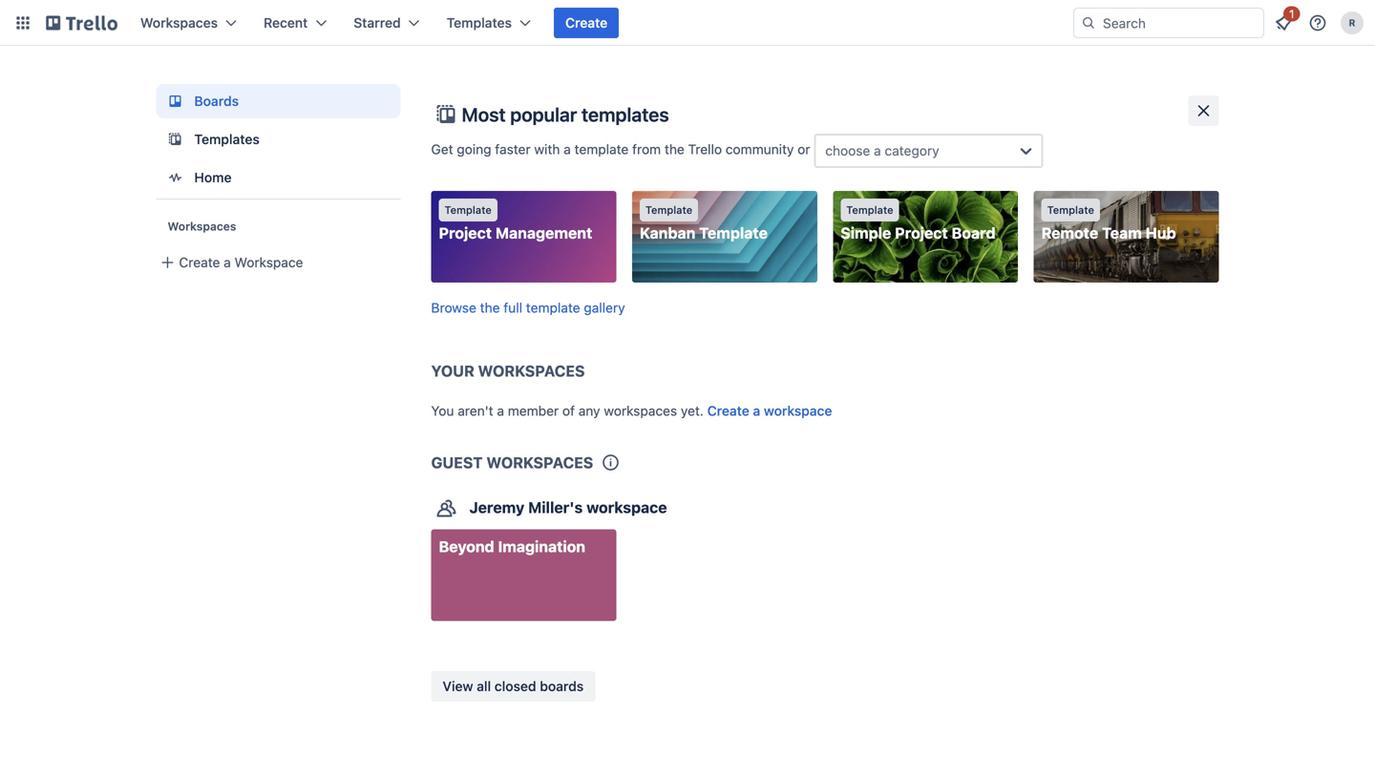 Task type: locate. For each thing, give the bounding box(es) containing it.
template down templates
[[575, 142, 629, 157]]

recent
[[264, 15, 308, 31]]

simple
[[841, 224, 892, 242]]

a right with
[[564, 142, 571, 157]]

create for create a workspace
[[179, 255, 220, 270]]

1 horizontal spatial templates
[[447, 15, 512, 31]]

create up most popular templates
[[566, 15, 608, 31]]

create for create
[[566, 15, 608, 31]]

view all closed boards button
[[431, 672, 595, 702]]

going
[[457, 142, 492, 157]]

board
[[952, 224, 996, 242]]

browse the full template gallery link
[[431, 300, 625, 316]]

workspaces up miller's
[[487, 454, 594, 472]]

r button
[[1337, 8, 1368, 38]]

workspaces for your workspaces
[[478, 362, 585, 380]]

1 notification image
[[1272, 11, 1295, 34]]

workspace
[[764, 403, 832, 419], [587, 499, 667, 517]]

workspaces inside dropdown button
[[140, 15, 218, 31]]

a inside button
[[224, 255, 231, 270]]

1 vertical spatial workspaces
[[487, 454, 594, 472]]

workspaces for guest workspaces
[[487, 454, 594, 472]]

0 vertical spatial workspaces
[[478, 362, 585, 380]]

0 horizontal spatial the
[[480, 300, 500, 316]]

0 vertical spatial workspace
[[764, 403, 832, 419]]

create inside primary element
[[566, 15, 608, 31]]

templates
[[582, 103, 669, 126]]

choose
[[826, 143, 871, 159]]

workspaces
[[478, 362, 585, 380], [487, 454, 594, 472]]

0 vertical spatial create
[[566, 15, 608, 31]]

create right yet. at bottom
[[708, 403, 750, 419]]

all
[[477, 679, 491, 694]]

2 project from the left
[[895, 224, 948, 242]]

jeremy
[[470, 499, 525, 517]]

templates
[[447, 15, 512, 31], [194, 131, 260, 147]]

the left full
[[480, 300, 500, 316]]

template down going
[[445, 204, 492, 216]]

0 horizontal spatial templates
[[194, 131, 260, 147]]

jeremy miller's workspace
[[470, 499, 667, 517]]

r
[[1349, 17, 1356, 28]]

imagination
[[498, 538, 586, 556]]

workspaces
[[604, 403, 677, 419]]

starred
[[354, 15, 401, 31]]

template inside template remote team hub
[[1048, 204, 1095, 216]]

1 horizontal spatial project
[[895, 224, 948, 242]]

a right aren't
[[497, 403, 504, 419]]

the right from
[[665, 142, 685, 157]]

project
[[439, 224, 492, 242], [895, 224, 948, 242]]

2 vertical spatial create
[[708, 403, 750, 419]]

add image
[[156, 251, 179, 274]]

1 project from the left
[[439, 224, 492, 242]]

template inside template project management
[[445, 204, 492, 216]]

template remote team hub
[[1042, 204, 1177, 242]]

a right choose
[[874, 143, 881, 159]]

faster
[[495, 142, 531, 157]]

1 horizontal spatial create
[[566, 15, 608, 31]]

get going faster with a template from the trello community or
[[431, 142, 814, 157]]

template up simple
[[847, 204, 894, 216]]

template inside template simple project board
[[847, 204, 894, 216]]

create a workspace button
[[156, 246, 401, 280]]

0 horizontal spatial create
[[179, 255, 220, 270]]

project left board
[[895, 224, 948, 242]]

trello
[[688, 142, 722, 157]]

template right full
[[526, 300, 580, 316]]

guest
[[431, 454, 483, 472]]

create
[[566, 15, 608, 31], [179, 255, 220, 270], [708, 403, 750, 419]]

workspaces
[[140, 15, 218, 31], [168, 220, 236, 233]]

templates down boards
[[194, 131, 260, 147]]

1 vertical spatial create
[[179, 255, 220, 270]]

template board image
[[164, 128, 187, 151]]

from
[[632, 142, 661, 157]]

template
[[445, 204, 492, 216], [646, 204, 693, 216], [847, 204, 894, 216], [1048, 204, 1095, 216], [699, 224, 768, 242]]

yet.
[[681, 403, 704, 419]]

1 vertical spatial templates
[[194, 131, 260, 147]]

most
[[462, 103, 506, 126]]

project up browse
[[439, 224, 492, 242]]

template simple project board
[[841, 204, 996, 242]]

management
[[496, 224, 593, 242]]

open information menu image
[[1309, 13, 1328, 32]]

a left workspace
[[224, 255, 231, 270]]

1 vertical spatial workspace
[[587, 499, 667, 517]]

template up kanban
[[646, 204, 693, 216]]

template
[[575, 142, 629, 157], [526, 300, 580, 316]]

template up remote
[[1048, 204, 1095, 216]]

0 vertical spatial template
[[575, 142, 629, 157]]

any
[[579, 403, 600, 419]]

0 vertical spatial workspaces
[[140, 15, 218, 31]]

0 vertical spatial templates
[[447, 15, 512, 31]]

template for simple
[[847, 204, 894, 216]]

project inside template simple project board
[[895, 224, 948, 242]]

closed
[[495, 679, 536, 694]]

create a workspace button
[[708, 402, 832, 421]]

a
[[564, 142, 571, 157], [874, 143, 881, 159], [224, 255, 231, 270], [497, 403, 504, 419], [753, 403, 761, 419]]

workspaces up member
[[478, 362, 585, 380]]

full
[[504, 300, 523, 316]]

template project management
[[439, 204, 593, 242]]

the
[[665, 142, 685, 157], [480, 300, 500, 316]]

0 horizontal spatial project
[[439, 224, 492, 242]]

workspaces up the add image
[[168, 220, 236, 233]]

kanban
[[640, 224, 696, 242]]

1 vertical spatial the
[[480, 300, 500, 316]]

1 vertical spatial workspaces
[[168, 220, 236, 233]]

create left workspace
[[179, 255, 220, 270]]

templates up most
[[447, 15, 512, 31]]

boards
[[540, 679, 584, 694]]

1 horizontal spatial the
[[665, 142, 685, 157]]

workspaces up board image
[[140, 15, 218, 31]]

home image
[[164, 166, 187, 189]]

create a workspace
[[179, 255, 303, 270]]

of
[[563, 403, 575, 419]]

member
[[508, 403, 559, 419]]

beyond imagination
[[439, 538, 586, 556]]

boards link
[[156, 84, 401, 118]]

team
[[1102, 224, 1142, 242]]



Task type: describe. For each thing, give the bounding box(es) containing it.
a right yet. at bottom
[[753, 403, 761, 419]]

view
[[443, 679, 473, 694]]

community
[[726, 142, 794, 157]]

1 vertical spatial template
[[526, 300, 580, 316]]

view all closed boards
[[443, 679, 584, 694]]

template kanban template
[[640, 204, 768, 242]]

workspace
[[235, 255, 303, 270]]

templates link
[[156, 122, 401, 157]]

browse
[[431, 300, 477, 316]]

or
[[798, 142, 811, 157]]

remote
[[1042, 224, 1099, 242]]

ruby anderson (rubyanderson7) image
[[1341, 11, 1364, 34]]

with
[[534, 142, 560, 157]]

aren't
[[458, 403, 494, 419]]

browse the full template gallery
[[431, 300, 625, 316]]

1 horizontal spatial workspace
[[764, 403, 832, 419]]

popular
[[510, 103, 577, 126]]

2 horizontal spatial create
[[708, 403, 750, 419]]

0 vertical spatial the
[[665, 142, 685, 157]]

recent button
[[252, 8, 338, 38]]

guest workspaces
[[431, 454, 594, 472]]

project inside template project management
[[439, 224, 492, 242]]

gallery
[[584, 300, 625, 316]]

search image
[[1081, 15, 1097, 31]]

0 horizontal spatial workspace
[[587, 499, 667, 517]]

your workspaces
[[431, 362, 585, 380]]

workspaces button
[[129, 8, 248, 38]]

template for remote
[[1048, 204, 1095, 216]]

hub
[[1146, 224, 1177, 242]]

beyond
[[439, 538, 495, 556]]

back to home image
[[46, 8, 117, 38]]

templates inside 'link'
[[194, 131, 260, 147]]

template for project
[[445, 204, 492, 216]]

you
[[431, 403, 454, 419]]

home
[[194, 170, 232, 185]]

miller's
[[528, 499, 583, 517]]

create button
[[554, 8, 619, 38]]

template right kanban
[[699, 224, 768, 242]]

board image
[[164, 90, 187, 113]]

template for kanban
[[646, 204, 693, 216]]

choose a category
[[826, 143, 940, 159]]

templates inside dropdown button
[[447, 15, 512, 31]]

get
[[431, 142, 453, 157]]

you aren't a member of any workspaces yet. create a workspace
[[431, 403, 832, 419]]

category
[[885, 143, 940, 159]]

Search field
[[1097, 9, 1264, 37]]

your
[[431, 362, 475, 380]]

home link
[[156, 160, 401, 195]]

starred button
[[342, 8, 431, 38]]

boards
[[194, 93, 239, 109]]

beyond imagination link
[[431, 530, 617, 621]]

most popular templates
[[462, 103, 669, 126]]

templates button
[[435, 8, 543, 38]]

primary element
[[0, 0, 1376, 46]]



Task type: vqa. For each thing, say whether or not it's contained in the screenshot.
View all closed boards
yes



